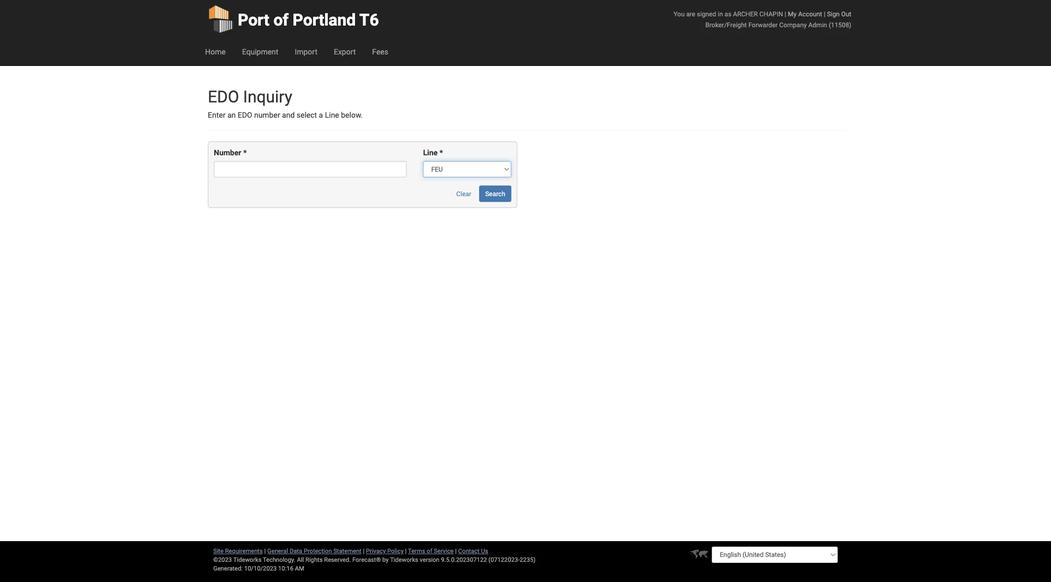 Task type: describe. For each thing, give the bounding box(es) containing it.
edo inquiry enter an edo number and select a line below.
[[208, 87, 363, 120]]

terms
[[408, 548, 425, 555]]

port
[[238, 10, 270, 29]]

10:16
[[278, 566, 294, 573]]

data
[[290, 548, 302, 555]]

forecast®
[[353, 557, 381, 564]]

10/10/2023
[[244, 566, 277, 573]]

version
[[420, 557, 440, 564]]

of inside site requirements | general data protection statement | privacy policy | terms of service | contact us ©2023 tideworks technology. all rights reserved. forecast® by tideworks version 9.5.0.202307122 (07122023-2235) generated: 10/10/2023 10:16 am
[[427, 548, 433, 555]]

admin
[[809, 21, 828, 29]]

import button
[[287, 38, 326, 65]]

0 vertical spatial edo
[[208, 87, 239, 106]]

equipment
[[242, 47, 279, 56]]

clear
[[457, 190, 472, 198]]

am
[[295, 566, 304, 573]]

policy
[[388, 548, 404, 555]]

and
[[282, 111, 295, 120]]

sign out link
[[828, 10, 852, 18]]

| up the 9.5.0.202307122
[[455, 548, 457, 555]]

enter
[[208, 111, 226, 120]]

generated:
[[213, 566, 243, 573]]

requirements
[[225, 548, 263, 555]]

0 horizontal spatial of
[[274, 10, 289, 29]]

a
[[319, 111, 323, 120]]

are
[[687, 10, 696, 18]]

privacy
[[366, 548, 386, 555]]

account
[[799, 10, 823, 18]]

technology.
[[263, 557, 296, 564]]

* for line *
[[440, 148, 443, 157]]

rights
[[306, 557, 323, 564]]

broker/freight
[[706, 21, 747, 29]]

archer
[[734, 10, 758, 18]]

search
[[486, 190, 506, 198]]

equipment button
[[234, 38, 287, 65]]

number *
[[214, 148, 247, 157]]

export button
[[326, 38, 364, 65]]

line inside edo inquiry enter an edo number and select a line below.
[[325, 111, 339, 120]]

forwarder
[[749, 21, 778, 29]]

number
[[254, 111, 280, 120]]

contact us link
[[458, 548, 488, 555]]

my
[[788, 10, 797, 18]]

portland
[[293, 10, 356, 29]]

privacy policy link
[[366, 548, 404, 555]]

| left the my
[[785, 10, 787, 18]]

port of portland t6
[[238, 10, 379, 29]]

fees button
[[364, 38, 397, 65]]

out
[[842, 10, 852, 18]]

| up forecast®
[[363, 548, 365, 555]]



Task type: locate. For each thing, give the bounding box(es) containing it.
site requirements link
[[213, 548, 263, 555]]

1 horizontal spatial *
[[440, 148, 443, 157]]

|
[[785, 10, 787, 18], [824, 10, 826, 18], [264, 548, 266, 555], [363, 548, 365, 555], [405, 548, 407, 555], [455, 548, 457, 555]]

import
[[295, 47, 318, 56]]

an
[[228, 111, 236, 120]]

company
[[780, 21, 807, 29]]

0 horizontal spatial *
[[243, 148, 247, 157]]

| left sign
[[824, 10, 826, 18]]

select
[[297, 111, 317, 120]]

by
[[383, 557, 389, 564]]

of right port
[[274, 10, 289, 29]]

my account link
[[788, 10, 823, 18]]

you
[[674, 10, 685, 18]]

of up version
[[427, 548, 433, 555]]

search button
[[480, 186, 512, 202]]

©2023 tideworks
[[213, 557, 262, 564]]

1 horizontal spatial of
[[427, 548, 433, 555]]

fees
[[372, 47, 389, 56]]

protection
[[304, 548, 332, 555]]

(07122023-
[[489, 557, 520, 564]]

reserved.
[[324, 557, 351, 564]]

contact
[[458, 548, 480, 555]]

service
[[434, 548, 454, 555]]

2 * from the left
[[440, 148, 443, 157]]

statement
[[334, 548, 362, 555]]

all
[[297, 557, 304, 564]]

line *
[[423, 148, 443, 157]]

terms of service link
[[408, 548, 454, 555]]

1 horizontal spatial line
[[423, 148, 438, 157]]

2235)
[[520, 557, 536, 564]]

9.5.0.202307122
[[441, 557, 487, 564]]

chapin
[[760, 10, 784, 18]]

| left general
[[264, 548, 266, 555]]

1 * from the left
[[243, 148, 247, 157]]

home
[[205, 47, 226, 56]]

general
[[267, 548, 288, 555]]

edo
[[208, 87, 239, 106], [238, 111, 252, 120]]

general data protection statement link
[[267, 548, 362, 555]]

line
[[325, 111, 339, 120], [423, 148, 438, 157]]

0 vertical spatial line
[[325, 111, 339, 120]]

port of portland t6 link
[[208, 0, 379, 38]]

you are signed in as archer chapin | my account | sign out broker/freight forwarder company admin (11508)
[[674, 10, 852, 29]]

1 vertical spatial edo
[[238, 111, 252, 120]]

number
[[214, 148, 241, 157]]

(11508)
[[829, 21, 852, 29]]

sign
[[828, 10, 840, 18]]

below.
[[341, 111, 363, 120]]

edo right an
[[238, 111, 252, 120]]

as
[[725, 10, 732, 18]]

home button
[[197, 38, 234, 65]]

t6
[[360, 10, 379, 29]]

* for number *
[[243, 148, 247, 157]]

edo up the enter
[[208, 87, 239, 106]]

clear button
[[451, 186, 478, 202]]

signed
[[697, 10, 717, 18]]

1 vertical spatial of
[[427, 548, 433, 555]]

site requirements | general data protection statement | privacy policy | terms of service | contact us ©2023 tideworks technology. all rights reserved. forecast® by tideworks version 9.5.0.202307122 (07122023-2235) generated: 10/10/2023 10:16 am
[[213, 548, 536, 573]]

tideworks
[[390, 557, 419, 564]]

| up tideworks
[[405, 548, 407, 555]]

0 horizontal spatial line
[[325, 111, 339, 120]]

of
[[274, 10, 289, 29], [427, 548, 433, 555]]

Number * text field
[[214, 161, 407, 178]]

export
[[334, 47, 356, 56]]

us
[[481, 548, 488, 555]]

inquiry
[[243, 87, 293, 106]]

0 vertical spatial of
[[274, 10, 289, 29]]

in
[[718, 10, 723, 18]]

*
[[243, 148, 247, 157], [440, 148, 443, 157]]

1 vertical spatial line
[[423, 148, 438, 157]]

site
[[213, 548, 224, 555]]



Task type: vqa. For each thing, say whether or not it's contained in the screenshot.
topmost 6
no



